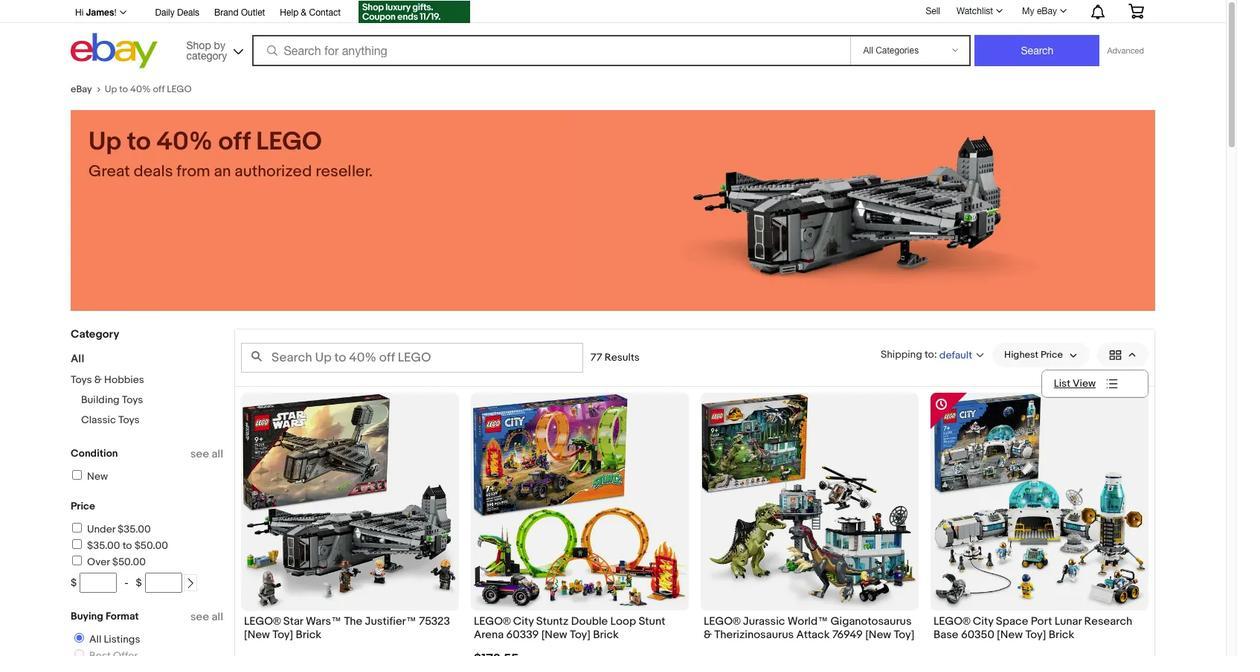 Task type: vqa. For each thing, say whether or not it's contained in the screenshot.
Exhaust & Emission Systems
no



Task type: describe. For each thing, give the bounding box(es) containing it.
lunar
[[1055, 615, 1082, 629]]

an
[[214, 162, 231, 182]]

giganotosaurus
[[831, 615, 912, 629]]

77 results
[[591, 351, 640, 364]]

over $50.00
[[87, 556, 146, 569]]

!
[[114, 7, 117, 18]]

77
[[591, 351, 603, 364]]

60350
[[962, 628, 995, 643]]

lego® star wars™ the justifier™ 75323 [new toy] brick
[[244, 615, 450, 643]]

all for all listings
[[89, 633, 102, 646]]

lego® star wars™ the justifier™ 75323 [new toy] brick link
[[244, 615, 456, 646]]

0 vertical spatial $35.00
[[118, 523, 151, 536]]

highest price button
[[993, 343, 1091, 367]]

highest
[[1005, 349, 1039, 361]]

toy] for lego® city stuntz double loop stunt arena 60339 [new toy] brick
[[570, 628, 591, 643]]

none submit inside the 'shop by category' banner
[[975, 35, 1101, 66]]

brick for lego® city space port lunar research base 60350 [new toy] brick
[[1049, 628, 1075, 643]]

see all button for buying format
[[191, 610, 223, 625]]

ebay inside the account navigation
[[1038, 6, 1058, 16]]

see all button for condition
[[191, 447, 223, 462]]

my ebay
[[1023, 6, 1058, 16]]

list view
[[1055, 377, 1096, 390]]

buying
[[71, 610, 103, 623]]

authorized
[[235, 162, 312, 182]]

[new for lego® city stuntz double loop stunt arena 60339 [new toy] brick
[[542, 628, 568, 643]]

shop by category button
[[180, 33, 247, 65]]

list view link
[[1043, 371, 1149, 397]]

lego® city space port lunar research base 60350 [new toy] brick link
[[934, 615, 1146, 646]]

account navigation
[[67, 0, 1156, 25]]

wars™
[[306, 615, 342, 629]]

help & contact
[[280, 7, 341, 18]]

sell link
[[920, 6, 948, 16]]

base
[[934, 628, 959, 643]]

category
[[71, 328, 119, 342]]

lego for up to 40% off lego great deals from an authorized reseller.
[[256, 127, 322, 158]]

daily
[[155, 7, 175, 18]]

stuntz
[[537, 615, 569, 629]]

ebay link
[[71, 83, 105, 95]]

price inside dropdown button
[[1041, 349, 1064, 361]]

hi james !
[[75, 7, 117, 18]]

format
[[106, 610, 139, 623]]

lego® for lego® jurassic world™ giganotosaurus & therizinosaurus attack 76949 [new toy]
[[704, 615, 741, 629]]

lego® jurassic world™ giganotosaurus & therizinosaurus attack 76949 [new toy]
[[704, 615, 915, 643]]

condition
[[71, 447, 118, 460]]

space
[[997, 615, 1029, 629]]

outlet
[[241, 7, 265, 18]]

buying format
[[71, 610, 139, 623]]

up for up to 40% off lego great deals from an authorized reseller.
[[89, 127, 121, 158]]

& inside lego® jurassic world™ giganotosaurus & therizinosaurus attack 76949 [new toy]
[[704, 628, 712, 643]]

$35.00 to $50.00 checkbox
[[72, 540, 82, 549]]

classic
[[81, 414, 116, 427]]

1 vertical spatial price
[[71, 500, 95, 513]]

up for up to 40% off lego
[[105, 83, 117, 95]]

lego® for lego® city stuntz double loop stunt arena 60339 [new toy] brick
[[474, 615, 511, 629]]

[new for lego® jurassic world™ giganotosaurus & therizinosaurus attack 76949 [new toy]
[[866, 628, 892, 643]]

stunt
[[639, 615, 666, 629]]

daily deals link
[[155, 5, 200, 22]]

all listings
[[89, 633, 140, 646]]

Enter your search keyword text field
[[241, 343, 584, 373]]

lego® city stuntz double loop stunt arena 60339 [new toy] brick link
[[474, 615, 686, 646]]

from
[[177, 162, 210, 182]]

lego for up to 40% off lego
[[167, 83, 192, 95]]

hobbies
[[104, 374, 144, 386]]

list
[[1055, 377, 1071, 390]]

all toys & hobbies building toys classic toys
[[71, 352, 144, 427]]

under
[[87, 523, 115, 536]]

category
[[186, 50, 227, 61]]

see for condition
[[191, 447, 209, 462]]

up to 40% off lego
[[105, 83, 192, 95]]

hi
[[75, 7, 84, 18]]

help
[[280, 7, 299, 18]]

view
[[1073, 377, 1096, 390]]

Minimum Value text field
[[80, 573, 117, 593]]

$35.00 to $50.00
[[87, 540, 168, 552]]

Best Offer radio
[[74, 650, 84, 657]]

submit price range image
[[185, 579, 196, 589]]

lego® city space port lunar research base 60350 [new toy] brick image
[[932, 393, 1148, 611]]

james
[[86, 7, 114, 18]]

see for buying format
[[191, 610, 209, 625]]

toys & hobbies link
[[71, 374, 144, 386]]

see all for buying format
[[191, 610, 223, 625]]

up to 40% off lego great deals from an authorized reseller.
[[89, 127, 373, 182]]

off for up to 40% off lego great deals from an authorized reseller.
[[218, 127, 251, 158]]

deals
[[177, 7, 200, 18]]

lego® city space port lunar research base 60350 [new toy] brick
[[934, 615, 1133, 643]]

see all for condition
[[191, 447, 223, 462]]

watchlist
[[957, 6, 994, 16]]

all for buying format
[[212, 610, 223, 625]]

0 vertical spatial toys
[[71, 374, 92, 386]]

60339
[[507, 628, 539, 643]]

lego® city stuntz double loop stunt arena 60339 [new toy] brick image
[[472, 393, 688, 611]]

brand outlet link
[[214, 5, 265, 22]]

40% for up to 40% off lego great deals from an authorized reseller.
[[157, 127, 213, 158]]

port
[[1032, 615, 1053, 629]]

classic toys link
[[81, 414, 140, 427]]

[new inside the lego® star wars™ the justifier™ 75323 [new toy] brick
[[244, 628, 270, 643]]

deals
[[134, 162, 173, 182]]

shipping to : default
[[881, 348, 973, 361]]

to for up to 40% off lego great deals from an authorized reseller.
[[127, 127, 151, 158]]

lego® jurassic world™ giganotosaurus & therizinosaurus attack 76949 [new toy] link
[[704, 615, 916, 646]]



Task type: locate. For each thing, give the bounding box(es) containing it.
0 vertical spatial 40%
[[130, 83, 151, 95]]

$ right -
[[136, 577, 142, 590]]

lego
[[167, 83, 192, 95], [256, 127, 322, 158]]

[new
[[244, 628, 270, 643], [542, 628, 568, 643], [866, 628, 892, 643], [998, 628, 1024, 643]]

0 horizontal spatial $
[[71, 577, 77, 590]]

1 horizontal spatial city
[[974, 615, 994, 629]]

reseller.
[[316, 162, 373, 182]]

0 horizontal spatial off
[[153, 83, 165, 95]]

-
[[124, 577, 128, 590]]

toy]
[[273, 628, 293, 643], [570, 628, 591, 643], [894, 628, 915, 643], [1026, 628, 1047, 643]]

listings
[[104, 633, 140, 646]]

to inside shipping to : default
[[925, 348, 935, 361]]

2 see all button from the top
[[191, 610, 223, 625]]

highest price
[[1005, 349, 1064, 361]]

brand outlet
[[214, 7, 265, 18]]

1 horizontal spatial price
[[1041, 349, 1064, 361]]

ebay right the my
[[1038, 6, 1058, 16]]

lego down the category in the left top of the page
[[167, 83, 192, 95]]

0 vertical spatial $50.00
[[134, 540, 168, 552]]

0 horizontal spatial all
[[71, 352, 84, 366]]

Over $50.00 checkbox
[[72, 556, 82, 566]]

shop by category
[[186, 39, 227, 61]]

new link
[[70, 470, 108, 483]]

price up under $35.00 checkbox
[[71, 500, 95, 513]]

$50.00 down under $35.00 at the left bottom
[[134, 540, 168, 552]]

2 lego® from the left
[[474, 615, 511, 629]]

2 horizontal spatial brick
[[1049, 628, 1075, 643]]

0 vertical spatial all
[[71, 352, 84, 366]]

loop
[[611, 615, 637, 629]]

1 vertical spatial see
[[191, 610, 209, 625]]

arena
[[474, 628, 504, 643]]

sell
[[926, 6, 941, 16]]

1 vertical spatial up
[[89, 127, 121, 158]]

toys
[[71, 374, 92, 386], [122, 394, 143, 406], [118, 414, 140, 427]]

0 horizontal spatial city
[[513, 615, 534, 629]]

city inside lego® city stuntz double loop stunt arena 60339 [new toy] brick
[[513, 615, 534, 629]]

1 vertical spatial 40%
[[157, 127, 213, 158]]

building toys link
[[81, 394, 143, 406]]

to for $35.00 to $50.00
[[123, 540, 132, 552]]

brick
[[296, 628, 322, 643], [594, 628, 619, 643], [1049, 628, 1075, 643]]

lego® inside lego® city stuntz double loop stunt arena 60339 [new toy] brick
[[474, 615, 511, 629]]

help & contact link
[[280, 5, 341, 22]]

0 horizontal spatial price
[[71, 500, 95, 513]]

None submit
[[975, 35, 1101, 66]]

to down under $35.00 at the left bottom
[[123, 540, 132, 552]]

up inside up to 40% off lego great deals from an authorized reseller.
[[89, 127, 121, 158]]

to left the default
[[925, 348, 935, 361]]

building
[[81, 394, 120, 406]]

40% right ebay link
[[130, 83, 151, 95]]

2 horizontal spatial &
[[704, 628, 712, 643]]

1 see from the top
[[191, 447, 209, 462]]

1 [new from the left
[[244, 628, 270, 643]]

toy] inside lego® jurassic world™ giganotosaurus & therizinosaurus attack 76949 [new toy]
[[894, 628, 915, 643]]

1 see all button from the top
[[191, 447, 223, 462]]

all right 'all listings' radio on the bottom left
[[89, 633, 102, 646]]

ebay
[[1038, 6, 1058, 16], [71, 83, 92, 95]]

$35.00
[[118, 523, 151, 536], [87, 540, 120, 552]]

toys down hobbies
[[122, 394, 143, 406]]

daily deals
[[155, 7, 200, 18]]

lego® inside the lego® star wars™ the justifier™ 75323 [new toy] brick
[[244, 615, 281, 629]]

lego® right 75323
[[474, 615, 511, 629]]

see all
[[191, 447, 223, 462], [191, 610, 223, 625]]

contact
[[309, 7, 341, 18]]

$ for the "minimum value" text box
[[71, 577, 77, 590]]

star
[[283, 615, 303, 629]]

advanced
[[1108, 46, 1145, 55]]

4 [new from the left
[[998, 628, 1024, 643]]

$50.00 down "$35.00 to $50.00" at the left of page
[[112, 556, 146, 569]]

2 [new from the left
[[542, 628, 568, 643]]

toy] left lunar at the bottom right of page
[[1026, 628, 1047, 643]]

my ebay link
[[1015, 2, 1074, 20]]

1 vertical spatial &
[[94, 374, 102, 386]]

lego® inside lego® jurassic world™ giganotosaurus & therizinosaurus attack 76949 [new toy]
[[704, 615, 741, 629]]

&
[[301, 7, 307, 18], [94, 374, 102, 386], [704, 628, 712, 643]]

[new right 76949
[[866, 628, 892, 643]]

1 all from the top
[[212, 447, 223, 462]]

1 vertical spatial all
[[212, 610, 223, 625]]

1 vertical spatial $35.00
[[87, 540, 120, 552]]

under $35.00
[[87, 523, 151, 536]]

off inside up to 40% off lego great deals from an authorized reseller.
[[218, 127, 251, 158]]

[new for lego® city space port lunar research base 60350 [new toy] brick
[[998, 628, 1024, 643]]

watchlist link
[[949, 2, 1010, 20]]

lego® left star
[[244, 615, 281, 629]]

3 lego® from the left
[[704, 615, 741, 629]]

1 toy] from the left
[[273, 628, 293, 643]]

1 horizontal spatial ebay
[[1038, 6, 1058, 16]]

1 horizontal spatial $
[[136, 577, 142, 590]]

0 horizontal spatial 40%
[[130, 83, 151, 95]]

& right help
[[301, 7, 307, 18]]

jurassic
[[744, 615, 786, 629]]

1 horizontal spatial &
[[301, 7, 307, 18]]

brick left the at the left
[[296, 628, 322, 643]]

1 vertical spatial $50.00
[[112, 556, 146, 569]]

2 $ from the left
[[136, 577, 142, 590]]

4 lego® from the left
[[934, 615, 971, 629]]

[new left star
[[244, 628, 270, 643]]

toy] inside lego® city stuntz double loop stunt arena 60339 [new toy] brick
[[570, 628, 591, 643]]

lego inside up to 40% off lego great deals from an authorized reseller.
[[256, 127, 322, 158]]

lego® star wars™ the justifier™ 75323 [new toy] brick image
[[242, 393, 458, 611]]

2 brick from the left
[[594, 628, 619, 643]]

2 see from the top
[[191, 610, 209, 625]]

all down the category
[[71, 352, 84, 366]]

[new inside lego® jurassic world™ giganotosaurus & therizinosaurus attack 76949 [new toy]
[[866, 628, 892, 643]]

1 horizontal spatial lego
[[256, 127, 322, 158]]

1 brick from the left
[[296, 628, 322, 643]]

3 brick from the left
[[1049, 628, 1075, 643]]

toy] for lego® jurassic world™ giganotosaurus & therizinosaurus attack 76949 [new toy]
[[894, 628, 915, 643]]

all for condition
[[212, 447, 223, 462]]

76949
[[833, 628, 863, 643]]

4 toy] from the left
[[1026, 628, 1047, 643]]

great
[[89, 162, 130, 182]]

to up deals
[[127, 127, 151, 158]]

40% up from
[[157, 127, 213, 158]]

new
[[87, 470, 108, 483]]

brick inside lego® city space port lunar research base 60350 [new toy] brick
[[1049, 628, 1075, 643]]

$35.00 up "$35.00 to $50.00" at the left of page
[[118, 523, 151, 536]]

toy] inside the lego® star wars™ the justifier™ 75323 [new toy] brick
[[273, 628, 293, 643]]

3 [new from the left
[[866, 628, 892, 643]]

to for shipping to : default
[[925, 348, 935, 361]]

shipping
[[881, 348, 923, 361]]

$
[[71, 577, 77, 590], [136, 577, 142, 590]]

view: gallery view image
[[1110, 347, 1137, 363]]

0 horizontal spatial &
[[94, 374, 102, 386]]

toy] right stuntz
[[570, 628, 591, 643]]

Maximum Value text field
[[145, 573, 182, 593]]

0 horizontal spatial lego
[[167, 83, 192, 95]]

2 toy] from the left
[[570, 628, 591, 643]]

world™
[[788, 615, 829, 629]]

lego up authorized
[[256, 127, 322, 158]]

2 all from the top
[[212, 610, 223, 625]]

toys up building
[[71, 374, 92, 386]]

1 horizontal spatial all
[[89, 633, 102, 646]]

city left space
[[974, 615, 994, 629]]

double
[[571, 615, 608, 629]]

off
[[153, 83, 165, 95], [218, 127, 251, 158]]

0 vertical spatial see all
[[191, 447, 223, 462]]

[new inside lego® city space port lunar research base 60350 [new toy] brick
[[998, 628, 1024, 643]]

by
[[214, 39, 225, 51]]

[new right 60339
[[542, 628, 568, 643]]

lego® left jurassic
[[704, 615, 741, 629]]

to
[[119, 83, 128, 95], [127, 127, 151, 158], [925, 348, 935, 361], [123, 540, 132, 552]]

1 vertical spatial all
[[89, 633, 102, 646]]

city left stuntz
[[513, 615, 534, 629]]

0 horizontal spatial brick
[[296, 628, 322, 643]]

1 vertical spatial see all
[[191, 610, 223, 625]]

1 see all from the top
[[191, 447, 223, 462]]

0 vertical spatial ebay
[[1038, 6, 1058, 16]]

1 vertical spatial off
[[218, 127, 251, 158]]

Search for anything text field
[[254, 36, 848, 65]]

1 vertical spatial toys
[[122, 394, 143, 406]]

0 horizontal spatial ebay
[[71, 83, 92, 95]]

toys down the building toys link
[[118, 414, 140, 427]]

1 horizontal spatial 40%
[[157, 127, 213, 158]]

New checkbox
[[72, 470, 82, 480]]

$35.00 down under
[[87, 540, 120, 552]]

your shopping cart image
[[1128, 4, 1146, 19]]

toy] inside lego® city space port lunar research base 60350 [new toy] brick
[[1026, 628, 1047, 643]]

research
[[1085, 615, 1133, 629]]

all
[[71, 352, 84, 366], [89, 633, 102, 646]]

lego® for lego® city space port lunar research base 60350 [new toy] brick
[[934, 615, 971, 629]]

All Listings radio
[[74, 633, 84, 643]]

all inside all toys & hobbies building toys classic toys
[[71, 352, 84, 366]]

0 vertical spatial see
[[191, 447, 209, 462]]

2 city from the left
[[974, 615, 994, 629]]

results
[[605, 351, 640, 364]]

lego® for lego® star wars™ the justifier™ 75323 [new toy] brick
[[244, 615, 281, 629]]

brick inside the lego® star wars™ the justifier™ 75323 [new toy] brick
[[296, 628, 322, 643]]

0 vertical spatial price
[[1041, 349, 1064, 361]]

0 vertical spatial see all button
[[191, 447, 223, 462]]

lego® inside lego® city space port lunar research base 60350 [new toy] brick
[[934, 615, 971, 629]]

40% for up to 40% off lego
[[130, 83, 151, 95]]

brick left stunt
[[594, 628, 619, 643]]

& up building
[[94, 374, 102, 386]]

3 toy] from the left
[[894, 628, 915, 643]]

the
[[344, 615, 363, 629]]

0 vertical spatial off
[[153, 83, 165, 95]]

to right ebay link
[[119, 83, 128, 95]]

lego® city stuntz double loop stunt arena 60339 [new toy] brick
[[474, 615, 666, 643]]

2 vertical spatial toys
[[118, 414, 140, 427]]

0 vertical spatial up
[[105, 83, 117, 95]]

[new inside lego® city stuntz double loop stunt arena 60339 [new toy] brick
[[542, 628, 568, 643]]

1 horizontal spatial off
[[218, 127, 251, 158]]

1 lego® from the left
[[244, 615, 281, 629]]

shop by category banner
[[67, 0, 1156, 72]]

brick inside lego® city stuntz double loop stunt arena 60339 [new toy] brick
[[594, 628, 619, 643]]

1 vertical spatial ebay
[[71, 83, 92, 95]]

2 vertical spatial &
[[704, 628, 712, 643]]

& inside "link"
[[301, 7, 307, 18]]

under $35.00 link
[[70, 523, 151, 536]]

lego® left space
[[934, 615, 971, 629]]

$ for maximum value text box
[[136, 577, 142, 590]]

city inside lego® city space port lunar research base 60350 [new toy] brick
[[974, 615, 994, 629]]

2 see all from the top
[[191, 610, 223, 625]]

toy] left base
[[894, 628, 915, 643]]

shop
[[186, 39, 211, 51]]

1 city from the left
[[513, 615, 534, 629]]

all listings link
[[68, 633, 143, 646]]

toy] for lego® city space port lunar research base 60350 [new toy] brick
[[1026, 628, 1047, 643]]

brick for lego® city stuntz double loop stunt arena 60339 [new toy] brick
[[594, 628, 619, 643]]

40% inside up to 40% off lego great deals from an authorized reseller.
[[157, 127, 213, 158]]

1 vertical spatial see all button
[[191, 610, 223, 625]]

lego® jurassic world™ giganotosaurus & therizinosaurus attack 76949 [new toy] image
[[702, 393, 919, 611]]

get the coupon image
[[359, 1, 471, 23]]

off for up to 40% off lego
[[153, 83, 165, 95]]

$ down over $50.00 option
[[71, 577, 77, 590]]

city for space
[[974, 615, 994, 629]]

& left therizinosaurus
[[704, 628, 712, 643]]

& inside all toys & hobbies building toys classic toys
[[94, 374, 102, 386]]

Under $35.00 checkbox
[[72, 523, 82, 533]]

toy] left wars™
[[273, 628, 293, 643]]

0 vertical spatial &
[[301, 7, 307, 18]]

price right highest
[[1041, 349, 1064, 361]]

0 vertical spatial lego
[[167, 83, 192, 95]]

all
[[212, 447, 223, 462], [212, 610, 223, 625]]

1 $ from the left
[[71, 577, 77, 590]]

1 vertical spatial lego
[[256, 127, 322, 158]]

0 vertical spatial all
[[212, 447, 223, 462]]

lego®
[[244, 615, 281, 629], [474, 615, 511, 629], [704, 615, 741, 629], [934, 615, 971, 629]]

75323
[[419, 615, 450, 629]]

city
[[513, 615, 534, 629], [974, 615, 994, 629]]

price
[[1041, 349, 1064, 361], [71, 500, 95, 513]]

attack
[[797, 628, 830, 643]]

justifier™
[[365, 615, 417, 629]]

1 horizontal spatial brick
[[594, 628, 619, 643]]

[new right 60350
[[998, 628, 1024, 643]]

therizinosaurus
[[715, 628, 794, 643]]

up
[[105, 83, 117, 95], [89, 127, 121, 158]]

all for all toys & hobbies building toys classic toys
[[71, 352, 84, 366]]

to inside up to 40% off lego great deals from an authorized reseller.
[[127, 127, 151, 158]]

see all button
[[191, 447, 223, 462], [191, 610, 223, 625]]

over
[[87, 556, 110, 569]]

:
[[935, 348, 938, 361]]

my
[[1023, 6, 1035, 16]]

city for stuntz
[[513, 615, 534, 629]]

$35.00 to $50.00 link
[[70, 540, 168, 552]]

to for up to 40% off lego
[[119, 83, 128, 95]]

default
[[940, 349, 973, 361]]

ebay left up to 40% off lego
[[71, 83, 92, 95]]

advanced link
[[1101, 36, 1152, 66]]

brick left research
[[1049, 628, 1075, 643]]



